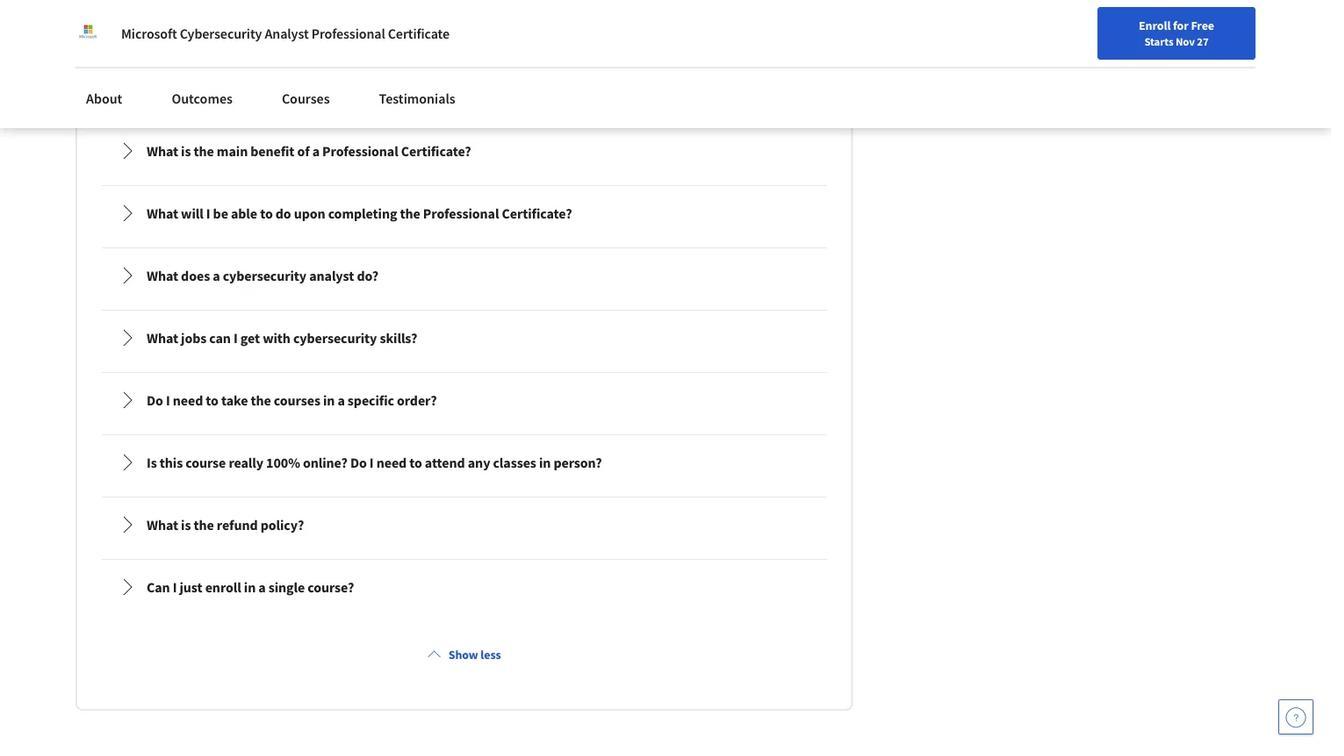 Task type: locate. For each thing, give the bounding box(es) containing it.
professional
[[312, 25, 385, 42], [378, 38, 454, 56], [323, 143, 399, 160], [423, 205, 499, 223]]

any
[[468, 455, 491, 472]]

9
[[369, 80, 376, 98]]

upon
[[294, 205, 326, 223]]

1 vertical spatial in
[[539, 455, 551, 472]]

0 vertical spatial does
[[207, 38, 236, 56]]

coursera image
[[21, 14, 133, 42]]

2 what from the top
[[147, 205, 178, 223]]

what for what will i be able to do upon completing the professional certificate?
[[147, 205, 178, 223]]

100%
[[266, 455, 300, 472]]

takes
[[182, 80, 213, 98]]

0 horizontal spatial take
[[221, 392, 248, 410]]

i left the be
[[206, 205, 210, 223]]

1 what from the top
[[147, 143, 178, 160]]

is inside dropdown button
[[181, 517, 191, 535]]

can
[[147, 579, 170, 597]]

1 vertical spatial need
[[377, 455, 407, 472]]

0 vertical spatial take
[[251, 38, 277, 56]]

does up jobs
[[181, 267, 210, 285]]

list containing how long does it take to complete the professional certificate?
[[98, 0, 831, 619]]

a
[[312, 143, 320, 160], [213, 267, 220, 285], [338, 392, 345, 410], [259, 579, 266, 597]]

need down jobs
[[173, 392, 203, 410]]

professional up courses.
[[378, 38, 454, 56]]

certificate? inside what is the main benefit of a professional certificate? dropdown button
[[401, 143, 472, 160]]

None search field
[[250, 11, 593, 46]]

in right enroll on the left bottom of the page
[[244, 579, 256, 597]]

1 vertical spatial cybersecurity
[[293, 330, 377, 347]]

1 vertical spatial do
[[350, 455, 367, 472]]

1 vertical spatial take
[[221, 392, 248, 410]]

faster.
[[705, 80, 741, 98]]

the
[[355, 38, 376, 56], [347, 80, 366, 98], [635, 80, 654, 98], [194, 143, 214, 160], [400, 205, 421, 223], [251, 392, 271, 410], [194, 517, 214, 535]]

do up is at bottom
[[147, 392, 163, 410]]

order?
[[397, 392, 437, 410]]

to inside dropdown button
[[260, 205, 273, 223]]

do
[[147, 392, 163, 410], [350, 455, 367, 472]]

the left 9
[[347, 80, 366, 98]]

what inside what jobs can i get with cybersecurity skills? dropdown button
[[147, 330, 178, 347]]

i up this
[[166, 392, 170, 410]]

professional down what is the main benefit of a professional certificate? dropdown button
[[423, 205, 499, 223]]

0 vertical spatial is
[[181, 143, 191, 160]]

enroll
[[205, 579, 241, 597]]

cybersecurity up the 'with'
[[223, 267, 307, 285]]

1 vertical spatial is
[[181, 517, 191, 535]]

do right online?
[[350, 455, 367, 472]]

the left courses
[[251, 392, 271, 410]]

to right it
[[280, 38, 293, 56]]

cybersecurity right the 'with'
[[293, 330, 377, 347]]

jobs
[[181, 330, 207, 347]]

can
[[209, 330, 231, 347]]

in right the classes
[[539, 455, 551, 472]]

0 horizontal spatial in
[[244, 579, 256, 597]]

5 what from the top
[[147, 517, 178, 535]]

to for able
[[260, 205, 273, 223]]

the right 'completing'
[[400, 205, 421, 223]]

refund
[[217, 517, 258, 535]]

take for it
[[251, 38, 277, 56]]

show notifications image
[[1095, 22, 1116, 43]]

does
[[207, 38, 236, 56], [181, 267, 210, 285]]

help center image
[[1286, 707, 1307, 728]]

list
[[98, 0, 831, 619]]

4 what from the top
[[147, 330, 178, 347]]

2 vertical spatial certificate?
[[502, 205, 572, 223]]

what for what is the main benefit of a professional certificate?
[[147, 143, 178, 160]]

courses
[[274, 392, 321, 410]]

need left attend
[[377, 455, 407, 472]]

what inside what is the main benefit of a professional certificate? dropdown button
[[147, 143, 178, 160]]

the left content
[[635, 80, 654, 98]]

it typically takes 6 months to complete the 9 courses. but some learners may go through the content faster.
[[119, 80, 746, 98]]

what inside what is the refund policy? dropdown button
[[147, 517, 178, 535]]

enroll
[[1140, 18, 1171, 33]]

outcomes link
[[161, 79, 243, 118]]

is left the main
[[181, 143, 191, 160]]

online?
[[303, 455, 348, 472]]

0 vertical spatial certificate?
[[457, 38, 527, 56]]

may
[[539, 80, 565, 98]]

analyst
[[309, 267, 354, 285]]

complete inside dropdown button
[[296, 38, 352, 56]]

is
[[181, 143, 191, 160], [181, 517, 191, 535]]

is this course really 100% online? do i need to attend any classes in person?
[[147, 455, 602, 472]]

for
[[1174, 18, 1189, 33]]

what is the refund policy? button
[[105, 501, 824, 550]]

to left attend
[[410, 455, 422, 472]]

does left it
[[207, 38, 236, 56]]

this
[[160, 455, 183, 472]]

0 horizontal spatial do
[[147, 392, 163, 410]]

1 is from the top
[[181, 143, 191, 160]]

3 what from the top
[[147, 267, 178, 285]]

courses
[[282, 90, 330, 107]]

cybersecurity
[[223, 267, 307, 285], [293, 330, 377, 347]]

certificate?
[[457, 38, 527, 56], [401, 143, 472, 160], [502, 205, 572, 223]]

what inside what will i be able to do upon completing the professional certificate? dropdown button
[[147, 205, 178, 223]]

course?
[[308, 579, 354, 597]]

complete down how long does it take to complete the professional certificate?
[[289, 80, 344, 98]]

take right it
[[251, 38, 277, 56]]

i left get
[[234, 330, 238, 347]]

1 horizontal spatial do
[[350, 455, 367, 472]]

0 horizontal spatial need
[[173, 392, 203, 410]]

0 vertical spatial in
[[323, 392, 335, 410]]

to
[[280, 38, 293, 56], [274, 80, 286, 98], [260, 205, 273, 223], [206, 392, 219, 410], [410, 455, 422, 472]]

what inside what does a cybersecurity analyst do? dropdown button
[[147, 267, 178, 285]]

1 vertical spatial does
[[181, 267, 210, 285]]

complete up the courses
[[296, 38, 352, 56]]

0 vertical spatial complete
[[296, 38, 352, 56]]

completing
[[328, 205, 398, 223]]

microsoft cybersecurity analyst professional certificate
[[121, 25, 450, 42]]

take left courses
[[221, 392, 248, 410]]

1 vertical spatial complete
[[289, 80, 344, 98]]

the left the main
[[194, 143, 214, 160]]

of
[[297, 143, 310, 160]]

1 horizontal spatial need
[[377, 455, 407, 472]]

specific
[[348, 392, 394, 410]]

policy?
[[261, 517, 304, 535]]

classes
[[493, 455, 537, 472]]

complete for months
[[289, 80, 344, 98]]

2 is from the top
[[181, 517, 191, 535]]

i
[[206, 205, 210, 223], [234, 330, 238, 347], [166, 392, 170, 410], [370, 455, 374, 472], [173, 579, 177, 597]]

certificate
[[388, 25, 450, 42]]

enroll for free starts nov 27
[[1140, 18, 1215, 48]]

testimonials link
[[369, 79, 466, 118]]

course
[[186, 455, 226, 472]]

able
[[231, 205, 257, 223]]

certificate? inside how long does it take to complete the professional certificate? dropdown button
[[457, 38, 527, 56]]

take
[[251, 38, 277, 56], [221, 392, 248, 410]]

in right courses
[[323, 392, 335, 410]]

a up can
[[213, 267, 220, 285]]

what is the main benefit of a professional certificate? button
[[105, 127, 824, 176]]

what
[[147, 143, 178, 160], [147, 205, 178, 223], [147, 267, 178, 285], [147, 330, 178, 347], [147, 517, 178, 535]]

person?
[[554, 455, 602, 472]]

less
[[481, 648, 501, 664]]

complete for take
[[296, 38, 352, 56]]

to right "months"
[[274, 80, 286, 98]]

need
[[173, 392, 203, 410], [377, 455, 407, 472]]

complete
[[296, 38, 352, 56], [289, 80, 344, 98]]

in
[[323, 392, 335, 410], [539, 455, 551, 472], [244, 579, 256, 597]]

list item
[[102, 0, 827, 20]]

1 horizontal spatial take
[[251, 38, 277, 56]]

microsoft
[[121, 25, 177, 42]]

it
[[239, 38, 248, 56]]

what jobs can i get with cybersecurity skills?
[[147, 330, 418, 347]]

1 vertical spatial certificate?
[[401, 143, 472, 160]]

learners
[[489, 80, 536, 98]]

is inside dropdown button
[[181, 143, 191, 160]]

nov
[[1176, 34, 1196, 48]]

to left do
[[260, 205, 273, 223]]

menu item
[[963, 18, 1076, 75]]

is left refund
[[181, 517, 191, 535]]



Task type: describe. For each thing, give the bounding box(es) containing it.
27
[[1198, 34, 1210, 48]]

it
[[119, 80, 127, 98]]

skills?
[[380, 330, 418, 347]]

to for months
[[274, 80, 286, 98]]

the up 9
[[355, 38, 376, 56]]

to for take
[[280, 38, 293, 56]]

courses link
[[271, 79, 341, 118]]

does inside what does a cybersecurity analyst do? dropdown button
[[181, 267, 210, 285]]

0 vertical spatial need
[[173, 392, 203, 410]]

but
[[430, 80, 451, 98]]

will
[[181, 205, 204, 223]]

what does a cybersecurity analyst do?
[[147, 267, 379, 285]]

about link
[[76, 79, 133, 118]]

is this course really 100% online? do i need to attend any classes in person? button
[[105, 439, 824, 488]]

a left single on the left bottom of the page
[[259, 579, 266, 597]]

i left just
[[173, 579, 177, 597]]

what is the refund policy?
[[147, 517, 304, 535]]

with
[[263, 330, 291, 347]]

is
[[147, 455, 157, 472]]

is for refund
[[181, 517, 191, 535]]

the left refund
[[194, 517, 214, 535]]

0 vertical spatial cybersecurity
[[223, 267, 307, 285]]

can i just enroll in a single course? button
[[105, 564, 824, 613]]

2 vertical spatial in
[[244, 579, 256, 597]]

a right 'of'
[[312, 143, 320, 160]]

what for what jobs can i get with cybersecurity skills?
[[147, 330, 178, 347]]

attend
[[425, 455, 465, 472]]

outcomes
[[172, 90, 233, 107]]

do?
[[357, 267, 379, 285]]

show less button
[[421, 640, 508, 672]]

get
[[241, 330, 260, 347]]

microsoft image
[[76, 21, 100, 46]]

what is the main benefit of a professional certificate?
[[147, 143, 472, 160]]

do i need to take the courses in a specific order? button
[[105, 376, 824, 426]]

0 vertical spatial do
[[147, 392, 163, 410]]

professional inside dropdown button
[[423, 205, 499, 223]]

some
[[454, 80, 486, 98]]

certificate? inside what will i be able to do upon completing the professional certificate? dropdown button
[[502, 205, 572, 223]]

months
[[226, 80, 271, 98]]

testimonials
[[379, 90, 456, 107]]

what will i be able to do upon completing the professional certificate?
[[147, 205, 572, 223]]

what does a cybersecurity analyst do? button
[[105, 252, 824, 301]]

what jobs can i get with cybersecurity skills? button
[[105, 314, 824, 363]]

through
[[585, 80, 632, 98]]

a inside dropdown button
[[213, 267, 220, 285]]

single
[[269, 579, 305, 597]]

how long does it take to complete the professional certificate? button
[[105, 22, 824, 72]]

about
[[86, 90, 122, 107]]

do
[[276, 205, 291, 223]]

is for main
[[181, 143, 191, 160]]

does inside how long does it take to complete the professional certificate? dropdown button
[[207, 38, 236, 56]]

analyst
[[265, 25, 309, 42]]

content
[[657, 80, 702, 98]]

what for what is the refund policy?
[[147, 517, 178, 535]]

show less
[[449, 648, 501, 664]]

can i just enroll in a single course?
[[147, 579, 354, 597]]

main
[[217, 143, 248, 160]]

show
[[449, 648, 479, 664]]

just
[[180, 579, 203, 597]]

cybersecurity
[[180, 25, 262, 42]]

how
[[147, 38, 175, 56]]

courses.
[[379, 80, 428, 98]]

what for what does a cybersecurity analyst do?
[[147, 267, 178, 285]]

be
[[213, 205, 228, 223]]

2 horizontal spatial in
[[539, 455, 551, 472]]

long
[[177, 38, 204, 56]]

to up course
[[206, 392, 219, 410]]

do i need to take the courses in a specific order?
[[147, 392, 437, 410]]

list item inside list
[[102, 0, 827, 20]]

6
[[216, 80, 223, 98]]

starts
[[1145, 34, 1174, 48]]

typically
[[130, 80, 180, 98]]

how long does it take to complete the professional certificate?
[[147, 38, 527, 56]]

benefit
[[251, 143, 295, 160]]

free
[[1192, 18, 1215, 33]]

professional up 9
[[312, 25, 385, 42]]

what will i be able to do upon completing the professional certificate? button
[[105, 189, 824, 238]]

i right online?
[[370, 455, 374, 472]]

a left specific at the left bottom
[[338, 392, 345, 410]]

take for to
[[221, 392, 248, 410]]

really
[[229, 455, 264, 472]]

1 horizontal spatial in
[[323, 392, 335, 410]]

professional right 'of'
[[323, 143, 399, 160]]

go
[[567, 80, 582, 98]]



Task type: vqa. For each thing, say whether or not it's contained in the screenshot.
"Coursera" image
yes



